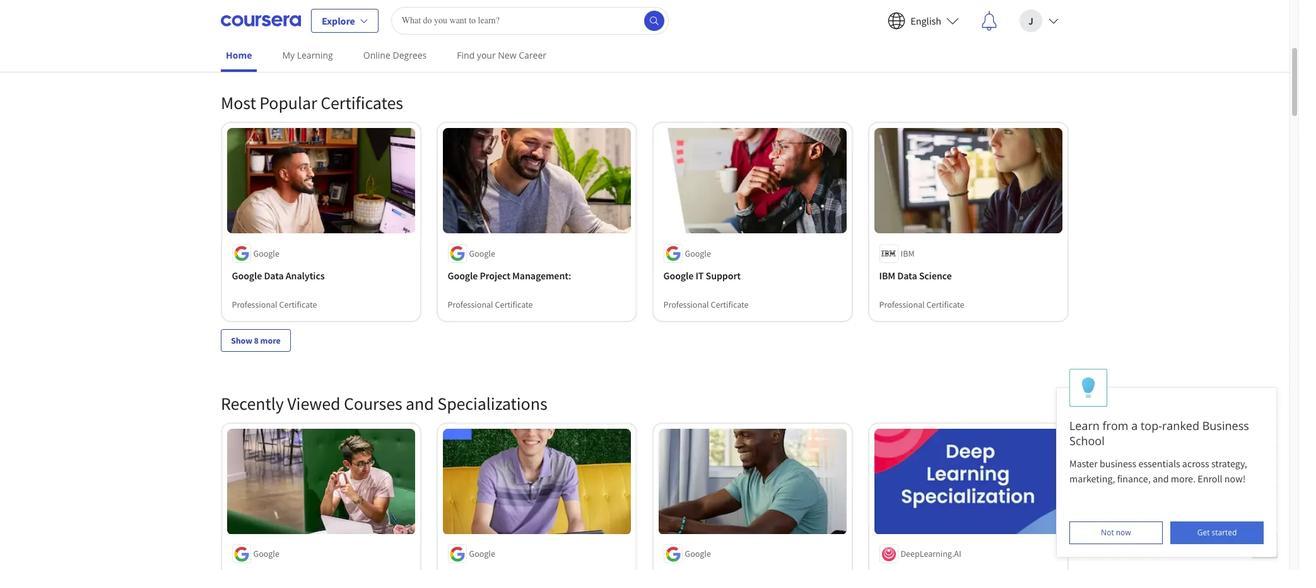 Task type: locate. For each thing, give the bounding box(es) containing it.
professional for ibm data science
[[880, 299, 925, 310]]

None search field
[[391, 7, 669, 34]]

degrees
[[393, 49, 427, 61]]

google it support
[[664, 269, 741, 282]]

certificate
[[280, 299, 318, 310], [495, 299, 533, 310], [711, 299, 749, 310], [927, 299, 965, 310]]

1 vertical spatial ibm
[[880, 269, 896, 282]]

certificate for analytics
[[280, 299, 318, 310]]

master business essentials across strategy, marketing, finance, and more. enroll now!
[[1070, 458, 1250, 485]]

data
[[264, 269, 284, 282], [898, 269, 918, 282]]

recently viewed courses and specializations collection element
[[213, 373, 1077, 571]]

more.
[[1171, 473, 1196, 485]]

professional down project
[[448, 299, 494, 310]]

google data analytics link
[[232, 268, 410, 283]]

3 professional certificate from the left
[[664, 299, 749, 310]]

google project management:
[[448, 269, 572, 282]]

and down essentials
[[1153, 473, 1169, 485]]

4 professional from the left
[[880, 299, 925, 310]]

data left science
[[898, 269, 918, 282]]

certificate for management:
[[495, 299, 533, 310]]

professional down it
[[664, 299, 710, 310]]

1 horizontal spatial and
[[1153, 473, 1169, 485]]

ibm left science
[[880, 269, 896, 282]]

science
[[920, 269, 952, 282]]

professional certificate down google data analytics
[[232, 299, 318, 310]]

google inside "link"
[[448, 269, 478, 282]]

online degrees
[[363, 49, 427, 61]]

1 professional from the left
[[232, 299, 278, 310]]

certificate down google project management:
[[495, 299, 533, 310]]

professional certificate for management:
[[448, 299, 533, 310]]

3 professional from the left
[[664, 299, 710, 310]]

from
[[1103, 418, 1129, 434]]

new
[[498, 49, 517, 61]]

started
[[1212, 528, 1237, 538]]

professional certificate down project
[[448, 299, 533, 310]]

not now button
[[1070, 522, 1163, 545]]

1 data from the left
[[264, 269, 284, 282]]

learn
[[1070, 418, 1100, 434]]

professional up show 8 more
[[232, 299, 278, 310]]

google data analytics
[[232, 269, 325, 282]]

2 data from the left
[[898, 269, 918, 282]]

2 professional from the left
[[448, 299, 494, 310]]

4 professional certificate from the left
[[880, 299, 965, 310]]

0 horizontal spatial and
[[406, 393, 434, 415]]

ibm
[[901, 248, 915, 259], [880, 269, 896, 282]]

0 vertical spatial and
[[406, 393, 434, 415]]

not
[[1101, 528, 1114, 538]]

0 horizontal spatial ibm
[[880, 269, 896, 282]]

it
[[696, 269, 704, 282]]

1 certificate from the left
[[280, 299, 318, 310]]

professional down ibm data science
[[880, 299, 925, 310]]

explore button
[[311, 9, 379, 33]]

0 horizontal spatial data
[[264, 269, 284, 282]]

most popular certificates
[[221, 91, 403, 114]]

more
[[260, 335, 281, 347]]

certificate down analytics
[[280, 299, 318, 310]]

1 professional certificate from the left
[[232, 299, 318, 310]]

google
[[254, 248, 280, 259], [470, 248, 496, 259], [685, 248, 712, 259], [232, 269, 262, 282], [448, 269, 478, 282], [664, 269, 694, 282], [254, 549, 280, 560], [470, 549, 496, 560], [685, 549, 712, 560]]

j button
[[1010, 0, 1069, 41]]

professional certificate
[[232, 299, 318, 310], [448, 299, 533, 310], [664, 299, 749, 310], [880, 299, 965, 310]]

4 certificate from the left
[[927, 299, 965, 310]]

ibm for ibm
[[901, 248, 915, 259]]

strategy,
[[1212, 458, 1248, 470]]

ranked
[[1163, 418, 1200, 434]]

1 horizontal spatial data
[[898, 269, 918, 282]]

home link
[[221, 41, 257, 72]]

earn your degree collection element
[[213, 0, 1077, 71]]

show 8 more button
[[221, 330, 291, 352]]

certificate down support on the top right of the page
[[711, 299, 749, 310]]

project
[[480, 269, 511, 282]]

and
[[406, 393, 434, 415], [1153, 473, 1169, 485]]

management:
[[513, 269, 572, 282]]

0 vertical spatial ibm
[[901, 248, 915, 259]]

alice element
[[1057, 369, 1278, 558]]

1 vertical spatial and
[[1153, 473, 1169, 485]]

marketing,
[[1070, 473, 1116, 485]]

professional certificate down ibm data science
[[880, 299, 965, 310]]

help center image
[[1257, 538, 1272, 553]]

2 professional certificate from the left
[[448, 299, 533, 310]]

data left analytics
[[264, 269, 284, 282]]

ibm up ibm data science
[[901, 248, 915, 259]]

show 8 more
[[231, 335, 281, 347]]

professional for google it support
[[664, 299, 710, 310]]

online degrees link
[[358, 41, 432, 69]]

and right courses
[[406, 393, 434, 415]]

certificate down science
[[927, 299, 965, 310]]

professional
[[232, 299, 278, 310], [448, 299, 494, 310], [664, 299, 710, 310], [880, 299, 925, 310]]

professional certificate down google it support
[[664, 299, 749, 310]]

3 certificate from the left
[[711, 299, 749, 310]]

professional for google data analytics
[[232, 299, 278, 310]]

a
[[1132, 418, 1138, 434]]

2 certificate from the left
[[495, 299, 533, 310]]

1 horizontal spatial ibm
[[901, 248, 915, 259]]

learn from a top-ranked business school
[[1070, 418, 1250, 449]]



Task type: describe. For each thing, give the bounding box(es) containing it.
my
[[282, 49, 295, 61]]

english
[[911, 14, 942, 27]]

career
[[519, 49, 547, 61]]

learning
[[297, 49, 333, 61]]

data for science
[[898, 269, 918, 282]]

professional certificate for science
[[880, 299, 965, 310]]

online
[[363, 49, 391, 61]]

across
[[1183, 458, 1210, 470]]

enroll
[[1198, 473, 1223, 485]]

my learning
[[282, 49, 333, 61]]

most popular certificates collection element
[[213, 71, 1077, 373]]

explore
[[322, 14, 355, 27]]

show
[[231, 335, 252, 347]]

certificate for support
[[711, 299, 749, 310]]

essentials
[[1139, 458, 1181, 470]]

get started link
[[1171, 522, 1264, 545]]

recently
[[221, 393, 284, 415]]

home
[[226, 49, 252, 61]]

support
[[706, 269, 741, 282]]

find your new career
[[457, 49, 547, 61]]

school
[[1070, 434, 1105, 449]]

your
[[477, 49, 496, 61]]

finance,
[[1118, 473, 1151, 485]]

and inside master business essentials across strategy, marketing, finance, and more. enroll now!
[[1153, 473, 1169, 485]]

analytics
[[286, 269, 325, 282]]

viewed
[[287, 393, 341, 415]]

business
[[1100, 458, 1137, 470]]

lightbulb tip image
[[1082, 377, 1095, 399]]

8
[[254, 335, 259, 347]]

now!
[[1225, 473, 1246, 485]]

business
[[1203, 418, 1250, 434]]

google it support link
[[664, 268, 842, 283]]

recently viewed courses and specializations
[[221, 393, 548, 415]]

find
[[457, 49, 475, 61]]

specializations
[[438, 393, 548, 415]]

find your new career link
[[452, 41, 552, 69]]

ibm data science link
[[880, 268, 1058, 283]]

not now
[[1101, 528, 1132, 538]]

ibm for ibm data science
[[880, 269, 896, 282]]

professional certificate for support
[[664, 299, 749, 310]]

data for analytics
[[264, 269, 284, 282]]

most
[[221, 91, 256, 114]]

popular
[[260, 91, 317, 114]]

deeplearning.ai
[[901, 549, 962, 560]]

courses
[[344, 393, 402, 415]]

english button
[[878, 0, 969, 41]]

get
[[1198, 528, 1210, 538]]

coursera image
[[221, 10, 301, 31]]

certificates
[[321, 91, 403, 114]]

top-
[[1141, 418, 1163, 434]]

google project management: link
[[448, 268, 626, 283]]

professional certificate for analytics
[[232, 299, 318, 310]]

get started
[[1198, 528, 1237, 538]]

What do you want to learn? text field
[[391, 7, 669, 34]]

master
[[1070, 458, 1098, 470]]

professional for google project management:
[[448, 299, 494, 310]]

j
[[1029, 14, 1034, 27]]

ibm data science
[[880, 269, 952, 282]]

certificate for science
[[927, 299, 965, 310]]

my learning link
[[277, 41, 338, 69]]

now
[[1116, 528, 1132, 538]]



Task type: vqa. For each thing, say whether or not it's contained in the screenshot.
our
no



